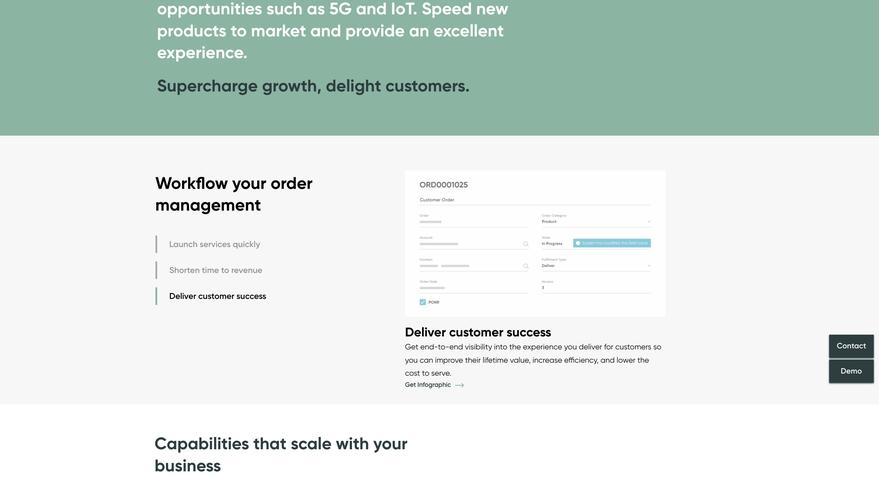 Task type: describe. For each thing, give the bounding box(es) containing it.
deliver customer success get end-to-end visibility into the experience you deliver for customers so you can improve their lifetime value, increase efficiency, and lower the cost to serve.
[[405, 325, 662, 378]]

get infographic link
[[405, 382, 475, 389]]

growth,
[[262, 75, 322, 96]]

and
[[601, 356, 615, 365]]

infographic
[[418, 382, 451, 389]]

into
[[494, 343, 508, 352]]

shorten time to revenue link
[[155, 262, 268, 279]]

your inside workflow your order management
[[232, 173, 267, 194]]

lower
[[617, 356, 636, 365]]

capabilities
[[155, 434, 249, 455]]

supercharge
[[157, 75, 258, 96]]

end-
[[421, 343, 438, 352]]

revenue
[[231, 265, 263, 276]]

that
[[253, 434, 287, 455]]

launch services quickly link
[[155, 236, 268, 253]]

get inside deliver customer success get end-to-end visibility into the experience you deliver for customers so you can improve their lifetime value, increase efficiency, and lower the cost to serve.
[[405, 343, 419, 352]]

customer for deliver customer success
[[198, 291, 234, 302]]

increase
[[533, 356, 562, 365]]

delight
[[326, 75, 381, 96]]

serve.
[[431, 369, 452, 378]]

contact link
[[830, 335, 874, 358]]

shorten
[[169, 265, 200, 276]]

deliver customer success
[[169, 291, 266, 302]]

2 get from the top
[[405, 382, 416, 389]]

launch
[[169, 239, 198, 250]]

1 vertical spatial the
[[638, 356, 649, 365]]

efficiency,
[[564, 356, 599, 365]]

to inside deliver customer success get end-to-end visibility into the experience you deliver for customers so you can improve their lifetime value, increase efficiency, and lower the cost to serve.
[[422, 369, 430, 378]]

to-
[[438, 343, 450, 352]]

can
[[420, 356, 433, 365]]

capabilities that scale with your business
[[155, 434, 408, 477]]

business
[[155, 456, 221, 477]]

to inside "shorten time to revenue" link
[[221, 265, 229, 276]]

launch services quickly
[[169, 239, 260, 250]]

1 horizontal spatial you
[[564, 343, 577, 352]]

deliver for deliver customer success get end-to-end visibility into the experience you deliver for customers so you can improve their lifetime value, increase efficiency, and lower the cost to serve.
[[405, 325, 446, 340]]

with
[[336, 434, 369, 455]]

demo
[[841, 367, 862, 376]]



Task type: vqa. For each thing, say whether or not it's contained in the screenshot.
IT
no



Task type: locate. For each thing, give the bounding box(es) containing it.
deliver customer success link
[[155, 288, 268, 305]]

deliver up end-
[[405, 325, 446, 340]]

0 horizontal spatial to
[[221, 265, 229, 276]]

contact
[[837, 342, 867, 351]]

0 vertical spatial get
[[405, 343, 419, 352]]

customers
[[616, 343, 652, 352]]

1 horizontal spatial deliver
[[405, 325, 446, 340]]

services
[[200, 239, 231, 250]]

quickly
[[233, 239, 260, 250]]

success
[[237, 291, 266, 302], [507, 325, 552, 340]]

0 vertical spatial the
[[509, 343, 521, 352]]

get
[[405, 343, 419, 352], [405, 382, 416, 389]]

1 horizontal spatial success
[[507, 325, 552, 340]]

0 vertical spatial success
[[237, 291, 266, 302]]

supercharge growth, delight customers.
[[157, 75, 470, 96]]

experience
[[523, 343, 562, 352]]

deliver inside deliver customer success link
[[169, 291, 196, 302]]

value,
[[510, 356, 531, 365]]

deliver
[[579, 343, 602, 352]]

0 horizontal spatial the
[[509, 343, 521, 352]]

1 horizontal spatial to
[[422, 369, 430, 378]]

end
[[450, 343, 463, 352]]

1 vertical spatial you
[[405, 356, 418, 365]]

0 horizontal spatial success
[[237, 291, 266, 302]]

time
[[202, 265, 219, 276]]

get infographic
[[405, 382, 453, 389]]

the up value, at bottom
[[509, 343, 521, 352]]

you
[[564, 343, 577, 352], [405, 356, 418, 365]]

success up experience
[[507, 325, 552, 340]]

1 vertical spatial to
[[422, 369, 430, 378]]

1 vertical spatial your
[[373, 434, 408, 455]]

order
[[271, 173, 313, 194]]

for
[[604, 343, 614, 352]]

improve the process with a 360 customer journey view image
[[405, 164, 666, 325]]

the
[[509, 343, 521, 352], [638, 356, 649, 365]]

get left end-
[[405, 343, 419, 352]]

success for deliver customer success
[[237, 291, 266, 302]]

lifetime
[[483, 356, 508, 365]]

1 horizontal spatial the
[[638, 356, 649, 365]]

customer up visibility
[[449, 325, 504, 340]]

0 vertical spatial your
[[232, 173, 267, 194]]

0 horizontal spatial deliver
[[169, 291, 196, 302]]

get down cost
[[405, 382, 416, 389]]

deliver inside deliver customer success get end-to-end visibility into the experience you deliver for customers so you can improve their lifetime value, increase efficiency, and lower the cost to serve.
[[405, 325, 446, 340]]

demo link
[[830, 360, 874, 383]]

shorten time to revenue
[[169, 265, 263, 276]]

1 vertical spatial get
[[405, 382, 416, 389]]

1 horizontal spatial your
[[373, 434, 408, 455]]

your inside capabilities that scale with your business
[[373, 434, 408, 455]]

0 vertical spatial deliver
[[169, 291, 196, 302]]

0 horizontal spatial you
[[405, 356, 418, 365]]

success down revenue
[[237, 291, 266, 302]]

scale
[[291, 434, 332, 455]]

customer
[[198, 291, 234, 302], [449, 325, 504, 340]]

success for deliver customer success get end-to-end visibility into the experience you deliver for customers so you can improve their lifetime value, increase efficiency, and lower the cost to serve.
[[507, 325, 552, 340]]

customer for deliver customer success get end-to-end visibility into the experience you deliver for customers so you can improve their lifetime value, increase efficiency, and lower the cost to serve.
[[449, 325, 504, 340]]

0 horizontal spatial your
[[232, 173, 267, 194]]

you up efficiency,
[[564, 343, 577, 352]]

so
[[654, 343, 662, 352]]

to up get infographic
[[422, 369, 430, 378]]

success inside deliver customer success get end-to-end visibility into the experience you deliver for customers so you can improve their lifetime value, increase efficiency, and lower the cost to serve.
[[507, 325, 552, 340]]

1 vertical spatial deliver
[[405, 325, 446, 340]]

the down customers at the bottom right of the page
[[638, 356, 649, 365]]

to right "time"
[[221, 265, 229, 276]]

visibility
[[465, 343, 492, 352]]

management
[[155, 195, 261, 216]]

0 vertical spatial customer
[[198, 291, 234, 302]]

deliver for deliver customer success
[[169, 291, 196, 302]]

your
[[232, 173, 267, 194], [373, 434, 408, 455]]

customer inside deliver customer success get end-to-end visibility into the experience you deliver for customers so you can improve their lifetime value, increase efficiency, and lower the cost to serve.
[[449, 325, 504, 340]]

customer down the shorten time to revenue
[[198, 291, 234, 302]]

improve
[[435, 356, 463, 365]]

customers.
[[386, 75, 470, 96]]

1 vertical spatial success
[[507, 325, 552, 340]]

deliver
[[169, 291, 196, 302], [405, 325, 446, 340]]

0 horizontal spatial customer
[[198, 291, 234, 302]]

0 vertical spatial you
[[564, 343, 577, 352]]

deliver down shorten
[[169, 291, 196, 302]]

you up cost
[[405, 356, 418, 365]]

workflow
[[155, 173, 228, 194]]

0 vertical spatial to
[[221, 265, 229, 276]]

1 get from the top
[[405, 343, 419, 352]]

1 horizontal spatial customer
[[449, 325, 504, 340]]

their
[[465, 356, 481, 365]]

to
[[221, 265, 229, 276], [422, 369, 430, 378]]

cost
[[405, 369, 420, 378]]

workflow your order management
[[155, 173, 313, 216]]

1 vertical spatial customer
[[449, 325, 504, 340]]



